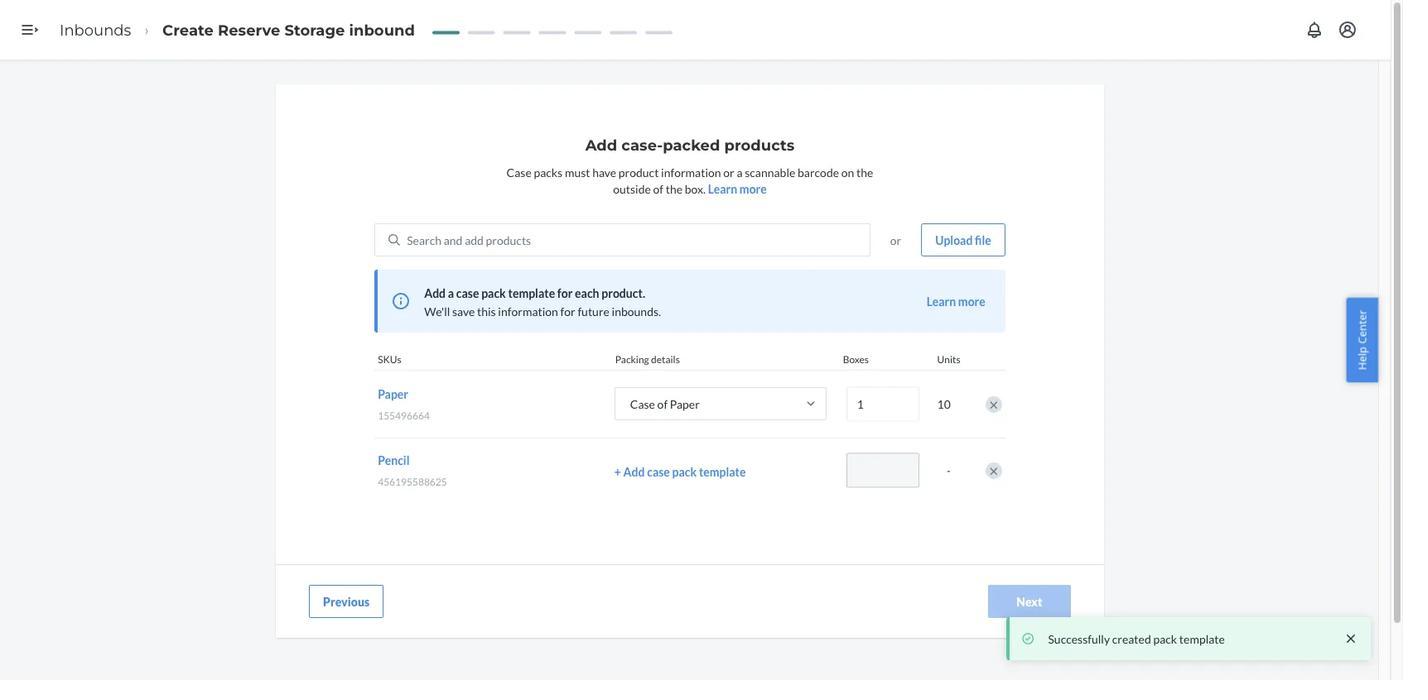 Task type: vqa. For each thing, say whether or not it's contained in the screenshot.
Add a case pack template for each product. We'll save this information for future inbounds. at the top left of page
yes



Task type: locate. For each thing, give the bounding box(es) containing it.
row down 'case of paper'
[[375, 438, 1006, 503]]

0 vertical spatial template
[[508, 286, 555, 300]]

or
[[723, 165, 735, 179], [890, 233, 902, 247]]

1 vertical spatial products
[[486, 233, 531, 247]]

learn more for the bottommost learn more button
[[927, 295, 986, 309]]

more down upload file button
[[958, 295, 986, 309]]

paper down details
[[670, 397, 700, 411]]

inbounds link
[[60, 21, 131, 39]]

1 vertical spatial add
[[424, 286, 446, 300]]

information up "box." on the top of page
[[661, 165, 721, 179]]

more down scannable
[[740, 182, 767, 196]]

1 horizontal spatial add
[[585, 136, 617, 154]]

learn more button
[[708, 181, 767, 197], [927, 293, 986, 310]]

a inside case packs must have product information or a scannable barcode on the outside of the box.
[[737, 165, 743, 179]]

1 vertical spatial pack
[[672, 466, 697, 480]]

1 vertical spatial template
[[699, 466, 746, 480]]

0 vertical spatial information
[[661, 165, 721, 179]]

155496664
[[378, 410, 430, 422]]

add up the we'll
[[424, 286, 446, 300]]

case left 'packs'
[[507, 165, 532, 179]]

number of boxes number field down boxes
[[846, 387, 919, 422]]

1 vertical spatial learn more
[[927, 295, 986, 309]]

for left future
[[560, 304, 575, 319]]

learn more up units
[[927, 295, 986, 309]]

0 horizontal spatial products
[[486, 233, 531, 247]]

each
[[575, 286, 599, 300]]

1 horizontal spatial case
[[630, 397, 655, 411]]

products for add case-packed products
[[724, 136, 795, 154]]

0 vertical spatial learn
[[708, 182, 737, 196]]

1 horizontal spatial learn more button
[[927, 293, 986, 310]]

2 number of boxes number field from the top
[[846, 454, 919, 489]]

successfully created pack template
[[1048, 632, 1225, 647]]

0 horizontal spatial learn more
[[708, 182, 767, 196]]

a
[[737, 165, 743, 179], [448, 286, 454, 300]]

0 vertical spatial products
[[724, 136, 795, 154]]

add up 'have'
[[585, 136, 617, 154]]

center
[[1355, 310, 1370, 344]]

learn more down scannable
[[708, 182, 767, 196]]

0 horizontal spatial pack
[[481, 286, 506, 300]]

learn more button up units
[[927, 293, 986, 310]]

0 vertical spatial case
[[507, 165, 532, 179]]

details
[[651, 354, 680, 366]]

1 vertical spatial case
[[630, 397, 655, 411]]

products
[[724, 136, 795, 154], [486, 233, 531, 247]]

2 row from the top
[[375, 438, 1006, 503]]

case inside the add a case pack template for each product. we'll save this information for future inbounds.
[[456, 286, 479, 300]]

1 vertical spatial case
[[647, 466, 670, 480]]

1 vertical spatial information
[[498, 304, 558, 319]]

1 horizontal spatial or
[[890, 233, 902, 247]]

or left upload
[[890, 233, 902, 247]]

1 vertical spatial of
[[657, 397, 668, 411]]

for left each on the top left of page
[[557, 286, 573, 300]]

units
[[937, 354, 961, 366]]

a left scannable
[[737, 165, 743, 179]]

pack for add
[[672, 466, 697, 480]]

0 vertical spatial of
[[653, 182, 664, 196]]

case down packing details
[[630, 397, 655, 411]]

0 vertical spatial add
[[585, 136, 617, 154]]

save
[[452, 304, 475, 319]]

breadcrumbs navigation
[[46, 6, 428, 54]]

0 horizontal spatial case
[[456, 286, 479, 300]]

1 vertical spatial or
[[890, 233, 902, 247]]

0 horizontal spatial information
[[498, 304, 558, 319]]

or left scannable
[[723, 165, 735, 179]]

template inside the add a case pack template for each product. we'll save this information for future inbounds.
[[508, 286, 555, 300]]

add case-packed products
[[585, 136, 795, 154]]

of down the product at the left top of page
[[653, 182, 664, 196]]

pack
[[481, 286, 506, 300], [672, 466, 697, 480], [1154, 632, 1177, 647]]

1 vertical spatial number of boxes number field
[[846, 454, 919, 489]]

0 vertical spatial learn more
[[708, 182, 767, 196]]

1 horizontal spatial a
[[737, 165, 743, 179]]

1 horizontal spatial products
[[724, 136, 795, 154]]

0 horizontal spatial the
[[666, 182, 683, 196]]

2 vertical spatial add
[[623, 466, 645, 480]]

upload
[[935, 233, 973, 247]]

case up save
[[456, 286, 479, 300]]

+
[[615, 466, 621, 480]]

case inside case packs must have product information or a scannable barcode on the outside of the box.
[[507, 165, 532, 179]]

1 vertical spatial a
[[448, 286, 454, 300]]

successfully
[[1048, 632, 1110, 647]]

information inside the add a case pack template for each product. we'll save this information for future inbounds.
[[498, 304, 558, 319]]

add
[[585, 136, 617, 154], [424, 286, 446, 300], [623, 466, 645, 480]]

number of boxes number field left -
[[846, 454, 919, 489]]

products up scannable
[[724, 136, 795, 154]]

0 vertical spatial pack
[[481, 286, 506, 300]]

learn right "box." on the top of page
[[708, 182, 737, 196]]

reserve
[[218, 21, 280, 39]]

the left "box." on the top of page
[[666, 182, 683, 196]]

open navigation image
[[20, 20, 40, 40]]

1 vertical spatial learn
[[927, 295, 956, 309]]

1 horizontal spatial learn
[[927, 295, 956, 309]]

1 vertical spatial the
[[666, 182, 683, 196]]

pack right created
[[1154, 632, 1177, 647]]

open account menu image
[[1338, 20, 1358, 40]]

1 horizontal spatial case
[[647, 466, 670, 480]]

skus
[[378, 354, 402, 366]]

0 vertical spatial case
[[456, 286, 479, 300]]

1 horizontal spatial pack
[[672, 466, 697, 480]]

paper
[[378, 387, 408, 401], [670, 397, 700, 411]]

help
[[1355, 347, 1370, 371]]

0 vertical spatial or
[[723, 165, 735, 179]]

a up save
[[448, 286, 454, 300]]

0 vertical spatial number of boxes number field
[[846, 387, 919, 422]]

we'll
[[424, 304, 450, 319]]

add right +
[[623, 466, 645, 480]]

inbounds
[[60, 21, 131, 39]]

0 horizontal spatial paper
[[378, 387, 408, 401]]

case right +
[[647, 466, 670, 480]]

0 horizontal spatial learn
[[708, 182, 737, 196]]

help center button
[[1347, 298, 1378, 383]]

for
[[557, 286, 573, 300], [560, 304, 575, 319]]

case
[[507, 165, 532, 179], [630, 397, 655, 411]]

previous
[[323, 595, 370, 609]]

learn
[[708, 182, 737, 196], [927, 295, 956, 309]]

0 horizontal spatial a
[[448, 286, 454, 300]]

0 horizontal spatial more
[[740, 182, 767, 196]]

more
[[740, 182, 767, 196], [958, 295, 986, 309]]

packing details
[[615, 354, 680, 366]]

0 vertical spatial a
[[737, 165, 743, 179]]

paper link
[[378, 387, 408, 401]]

packs
[[534, 165, 563, 179]]

0 horizontal spatial add
[[424, 286, 446, 300]]

2 horizontal spatial template
[[1180, 632, 1225, 647]]

1 vertical spatial more
[[958, 295, 986, 309]]

help center
[[1355, 310, 1370, 371]]

1 horizontal spatial paper
[[670, 397, 700, 411]]

case
[[456, 286, 479, 300], [647, 466, 670, 480]]

more for the top learn more button
[[740, 182, 767, 196]]

pack for a
[[481, 286, 506, 300]]

add a case pack template for each product. we'll save this information for future inbounds.
[[424, 286, 661, 319]]

learn up units
[[927, 295, 956, 309]]

barcode
[[798, 165, 839, 179]]

close toast image
[[1343, 631, 1359, 648]]

box.
[[685, 182, 706, 196]]

pack up this
[[481, 286, 506, 300]]

2 horizontal spatial pack
[[1154, 632, 1177, 647]]

the
[[857, 165, 873, 179], [666, 182, 683, 196]]

1 horizontal spatial information
[[661, 165, 721, 179]]

products right add
[[486, 233, 531, 247]]

1 horizontal spatial learn more
[[927, 295, 986, 309]]

1 horizontal spatial the
[[857, 165, 873, 179]]

1 row from the top
[[375, 370, 1006, 438]]

row
[[375, 370, 1006, 438], [375, 438, 1006, 503]]

learn more button down scannable
[[708, 181, 767, 197]]

Number of boxes number field
[[846, 387, 919, 422], [846, 454, 919, 489]]

0 horizontal spatial learn more button
[[708, 181, 767, 197]]

2 horizontal spatial add
[[623, 466, 645, 480]]

file
[[975, 233, 991, 247]]

2 vertical spatial pack
[[1154, 632, 1177, 647]]

information
[[661, 165, 721, 179], [498, 304, 558, 319]]

456195588625
[[378, 476, 447, 488]]

0 horizontal spatial template
[[508, 286, 555, 300]]

0 horizontal spatial case
[[507, 165, 532, 179]]

information right this
[[498, 304, 558, 319]]

the right on
[[857, 165, 873, 179]]

a inside the add a case pack template for each product. we'll save this information for future inbounds.
[[448, 286, 454, 300]]

and
[[444, 233, 463, 247]]

template
[[508, 286, 555, 300], [699, 466, 746, 480], [1180, 632, 1225, 647]]

1 horizontal spatial template
[[699, 466, 746, 480]]

0 vertical spatial more
[[740, 182, 767, 196]]

add inside the add a case pack template for each product. we'll save this information for future inbounds.
[[424, 286, 446, 300]]

of
[[653, 182, 664, 196], [657, 397, 668, 411]]

0 horizontal spatial or
[[723, 165, 735, 179]]

pack inside the add a case pack template for each product. we'll save this information for future inbounds.
[[481, 286, 506, 300]]

1 horizontal spatial more
[[958, 295, 986, 309]]

of down details
[[657, 397, 668, 411]]

learn more
[[708, 182, 767, 196], [927, 295, 986, 309]]

scannable
[[745, 165, 796, 179]]

pack right +
[[672, 466, 697, 480]]

inbound
[[349, 21, 415, 39]]

case for case of paper
[[630, 397, 655, 411]]

storage
[[285, 21, 345, 39]]

paper up 155496664
[[378, 387, 408, 401]]

row down details
[[375, 370, 1006, 438]]



Task type: describe. For each thing, give the bounding box(es) containing it.
add for add a case pack template for each product. we'll save this information for future inbounds.
[[424, 286, 446, 300]]

1 vertical spatial for
[[560, 304, 575, 319]]

pencil link
[[378, 454, 410, 468]]

search and add products
[[407, 233, 531, 247]]

created
[[1112, 632, 1151, 647]]

case-
[[622, 136, 663, 154]]

-
[[947, 464, 951, 478]]

learn more for the top learn more button
[[708, 182, 767, 196]]

+ add case pack template link
[[615, 465, 827, 481]]

upload file button
[[921, 224, 1006, 257]]

template for a
[[508, 286, 555, 300]]

inbounds.
[[612, 304, 661, 319]]

0 vertical spatial the
[[857, 165, 873, 179]]

0 vertical spatial for
[[557, 286, 573, 300]]

case packs must have product information or a scannable barcode on the outside of the box.
[[507, 165, 873, 196]]

row containing paper
[[375, 370, 1006, 438]]

case for add
[[647, 466, 670, 480]]

product.
[[602, 286, 645, 300]]

next
[[1017, 595, 1043, 609]]

outside
[[613, 182, 651, 196]]

+ add case pack template
[[615, 466, 746, 480]]

case of paper
[[630, 397, 700, 411]]

next button
[[988, 586, 1071, 619]]

more for the bottommost learn more button
[[958, 295, 986, 309]]

pencil
[[378, 454, 410, 468]]

search image
[[389, 234, 400, 246]]

2 vertical spatial template
[[1180, 632, 1225, 647]]

create reserve storage inbound
[[162, 21, 415, 39]]

on
[[841, 165, 854, 179]]

create
[[162, 21, 214, 39]]

add
[[465, 233, 484, 247]]

template for add
[[699, 466, 746, 480]]

learn for the bottommost learn more button
[[927, 295, 956, 309]]

information inside case packs must have product information or a scannable barcode on the outside of the box.
[[661, 165, 721, 179]]

of inside case packs must have product information or a scannable barcode on the outside of the box.
[[653, 182, 664, 196]]

previous button
[[309, 586, 384, 619]]

this
[[477, 304, 496, 319]]

packing
[[615, 354, 649, 366]]

add for add case-packed products
[[585, 136, 617, 154]]

case for case packs must have product information or a scannable barcode on the outside of the box.
[[507, 165, 532, 179]]

boxes
[[843, 354, 869, 366]]

products for search and add products
[[486, 233, 531, 247]]

0 vertical spatial learn more button
[[708, 181, 767, 197]]

future
[[578, 304, 610, 319]]

must
[[565, 165, 590, 179]]

10
[[937, 398, 951, 412]]

row containing pencil
[[375, 438, 1006, 503]]

upload file
[[935, 233, 991, 247]]

learn for the top learn more button
[[708, 182, 737, 196]]

1 vertical spatial learn more button
[[927, 293, 986, 310]]

have
[[592, 165, 616, 179]]

case for a
[[456, 286, 479, 300]]

product
[[619, 165, 659, 179]]

packed
[[663, 136, 720, 154]]

or inside case packs must have product information or a scannable barcode on the outside of the box.
[[723, 165, 735, 179]]

1 number of boxes number field from the top
[[846, 387, 919, 422]]

open notifications image
[[1305, 20, 1325, 40]]

search
[[407, 233, 442, 247]]



